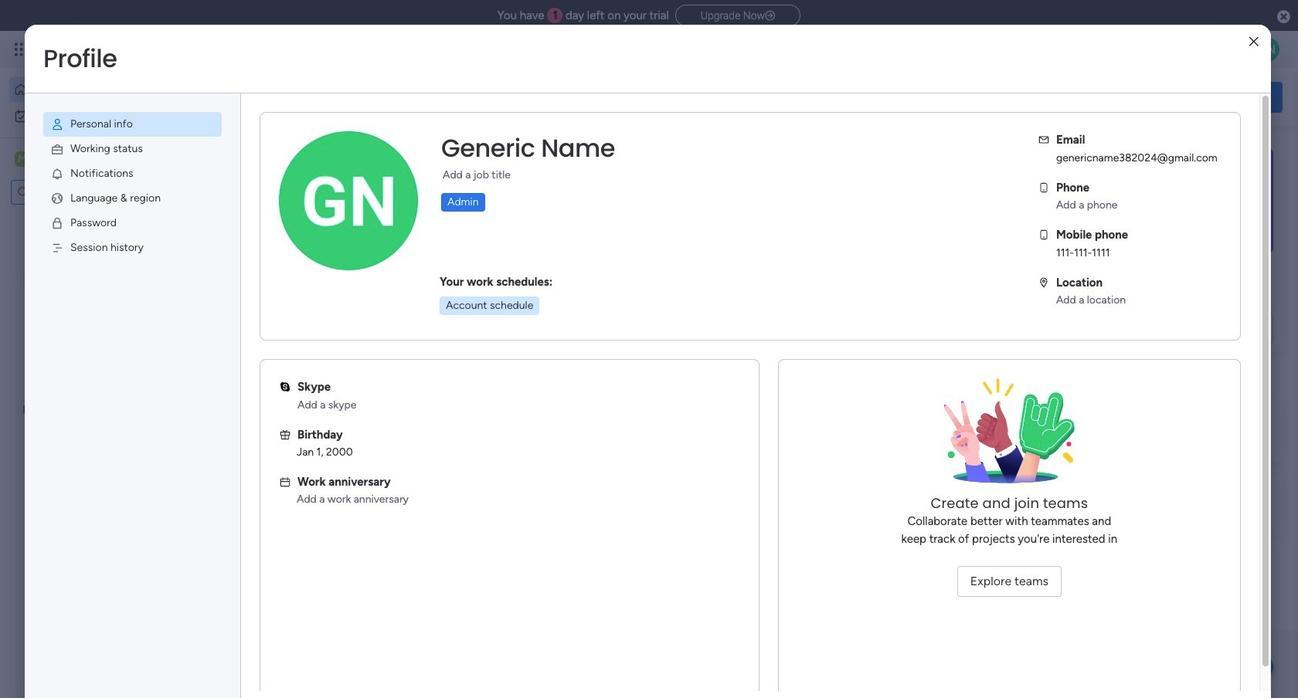 Task type: describe. For each thing, give the bounding box(es) containing it.
workspace image
[[264, 498, 302, 535]]

3 menu item from the top
[[43, 162, 222, 186]]

close my workspaces image
[[239, 451, 257, 470]]

component image for 2nd public board icon from the left
[[514, 337, 528, 351]]

no teams image
[[933, 379, 1087, 495]]

2 menu item from the top
[[43, 137, 222, 162]]

v2 user feedback image
[[1064, 88, 1076, 106]]

notifications image
[[50, 167, 64, 181]]

language & region image
[[50, 192, 64, 206]]

2 public board image from the left
[[514, 313, 531, 330]]

workspace selection element
[[15, 150, 129, 170]]

password image
[[50, 216, 64, 230]]

menu menu
[[25, 94, 240, 279]]

close recently visited image
[[239, 157, 257, 176]]

getting started element
[[1052, 400, 1283, 462]]

quick search results list box
[[239, 176, 1014, 380]]

4 menu item from the top
[[43, 186, 222, 211]]



Task type: locate. For each thing, give the bounding box(es) containing it.
1 component image from the left
[[258, 337, 272, 351]]

None field
[[438, 132, 619, 165]]

working status image
[[50, 142, 64, 156]]

0 vertical spatial option
[[9, 77, 188, 102]]

public board image
[[258, 313, 275, 330], [514, 313, 531, 330]]

1 horizontal spatial public board image
[[514, 313, 531, 330]]

session history image
[[50, 241, 64, 255]]

add to favorites image
[[461, 314, 477, 329]]

component image for first public board icon
[[258, 337, 272, 351]]

templates image image
[[1065, 148, 1270, 254]]

0 horizontal spatial component image
[[258, 337, 272, 351]]

clear search image
[[112, 185, 128, 200]]

5 menu item from the top
[[43, 211, 222, 236]]

1 public board image from the left
[[258, 313, 275, 330]]

1 menu item from the top
[[43, 112, 222, 137]]

2 option from the top
[[9, 104, 188, 128]]

generic name image
[[1256, 37, 1280, 62]]

1 horizontal spatial component image
[[514, 337, 528, 351]]

open update feed (inbox) image
[[239, 399, 257, 418]]

1 option from the top
[[9, 77, 188, 102]]

0 horizontal spatial public board image
[[258, 313, 275, 330]]

personal info image
[[50, 118, 64, 131]]

2 component image from the left
[[514, 337, 528, 351]]

menu item
[[43, 112, 222, 137], [43, 137, 222, 162], [43, 162, 222, 186], [43, 186, 222, 211], [43, 211, 222, 236], [43, 236, 222, 261]]

v2 bolt switch image
[[1185, 89, 1194, 106]]

workspace image
[[15, 151, 30, 168]]

dapulse rightstroke image
[[766, 10, 776, 22]]

dapulse close image
[[1278, 9, 1291, 25]]

option up personal info icon
[[9, 77, 188, 102]]

1 vertical spatial option
[[9, 104, 188, 128]]

6 menu item from the top
[[43, 236, 222, 261]]

Search in workspace field
[[32, 184, 111, 201]]

option
[[9, 77, 188, 102], [9, 104, 188, 128]]

component image
[[258, 337, 272, 351], [514, 337, 528, 351]]

select product image
[[14, 42, 29, 57]]

close image
[[1250, 36, 1259, 48]]

option up workspace selection element
[[9, 104, 188, 128]]



